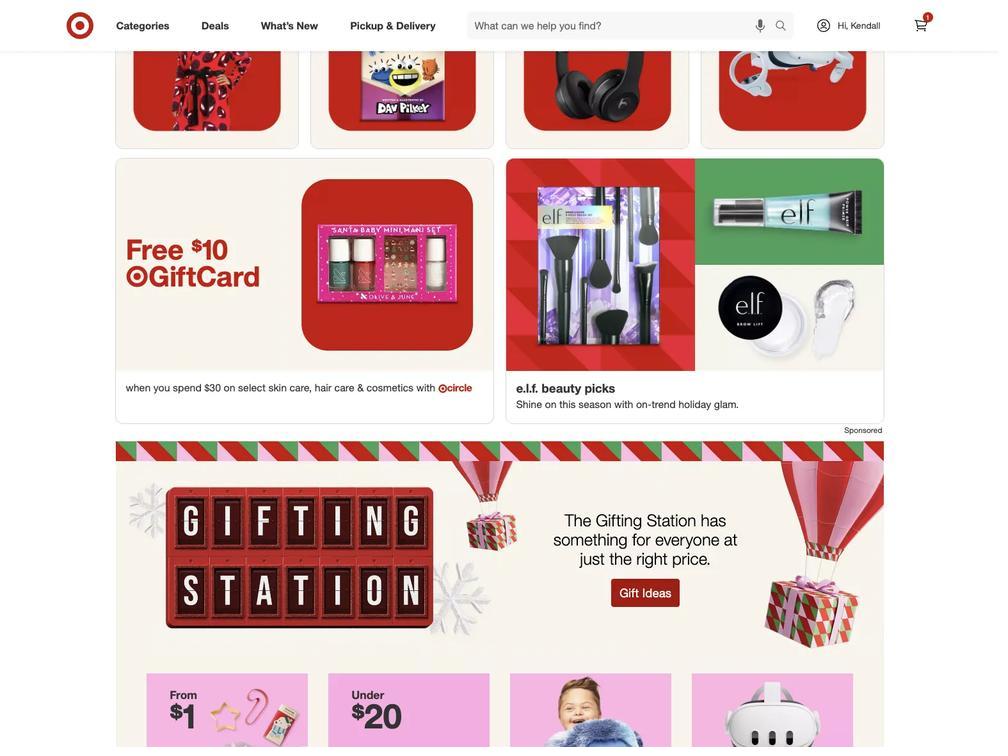 Task type: describe. For each thing, give the bounding box(es) containing it.
categories
[[116, 19, 170, 32]]

you
[[154, 382, 170, 395]]

care
[[335, 382, 355, 395]]

gifting
[[596, 511, 642, 531]]

¬giftcard
[[126, 260, 260, 293]]

pickup
[[350, 19, 384, 32]]

holiday
[[679, 398, 712, 411]]

when you spend $30 on select skin care, hair care & cosmetics with
[[126, 382, 438, 395]]

gift ideas button
[[611, 580, 680, 608]]

with inside e.l.f. beauty picks shine on this season with on-trend holiday glam.
[[615, 398, 634, 411]]

spend
[[173, 382, 202, 395]]

$10
[[192, 233, 228, 267]]

on for picks
[[545, 398, 557, 411]]

from $1
[[170, 689, 199, 737]]

gift
[[620, 586, 639, 600]]

$20
[[352, 696, 402, 737]]

everyone
[[656, 530, 720, 550]]

0 horizontal spatial with
[[417, 382, 436, 395]]

search button
[[770, 12, 801, 42]]

pickup & delivery link
[[340, 12, 452, 40]]

beauty
[[542, 381, 582, 396]]

what's
[[261, 19, 294, 32]]

categories link
[[105, 12, 186, 40]]

delivery
[[396, 19, 436, 32]]

new
[[297, 19, 318, 32]]

price.
[[673, 549, 711, 569]]

deals
[[202, 19, 229, 32]]

what's new link
[[250, 12, 334, 40]]

e.l.f. beauty picks shine on this season with on-trend holiday glam.
[[516, 381, 739, 411]]

for
[[633, 530, 651, 550]]

under
[[352, 689, 384, 702]]

glam.
[[714, 398, 739, 411]]

search
[[770, 20, 801, 33]]

$30
[[205, 382, 221, 395]]



Task type: vqa. For each thing, say whether or not it's contained in the screenshot.
Start at the right top
no



Task type: locate. For each thing, give the bounding box(es) containing it.
under $20
[[352, 689, 402, 737]]

0 vertical spatial with
[[417, 382, 436, 395]]

1 vertical spatial on
[[545, 398, 557, 411]]

hi, kendall
[[838, 20, 881, 31]]

0 vertical spatial &
[[386, 19, 394, 32]]

1
[[926, 13, 930, 21]]

What can we help you find? suggestions appear below search field
[[467, 12, 779, 40]]

just
[[580, 549, 605, 569]]

0 vertical spatial on
[[224, 382, 235, 395]]

with left on-
[[615, 398, 634, 411]]

1 horizontal spatial with
[[615, 398, 634, 411]]

1 vertical spatial with
[[615, 398, 634, 411]]

on right "$30" on the left bottom
[[224, 382, 235, 395]]

& right the pickup
[[386, 19, 394, 32]]

trend
[[652, 398, 676, 411]]

e.l.f.
[[516, 381, 539, 396]]

& right care
[[357, 382, 364, 395]]

kendall
[[851, 20, 881, 31]]

the
[[610, 549, 632, 569]]

with
[[417, 382, 436, 395], [615, 398, 634, 411]]

on-
[[636, 398, 652, 411]]

pickup & delivery
[[350, 19, 436, 32]]

skin
[[269, 382, 287, 395]]

shine
[[516, 398, 542, 411]]

deals link
[[191, 12, 245, 40]]

on inside e.l.f. beauty picks shine on this season with on-trend holiday glam.
[[545, 398, 557, 411]]

1 horizontal spatial on
[[545, 398, 557, 411]]

the gifting station has something for everyone at just the right price.
[[554, 511, 738, 569]]

season
[[579, 398, 612, 411]]

right
[[637, 549, 668, 569]]

when
[[126, 382, 151, 395]]

with left 'circle'
[[417, 382, 436, 395]]

1 link
[[907, 12, 935, 40]]

care,
[[290, 382, 312, 395]]

&
[[386, 19, 394, 32], [357, 382, 364, 395]]

at
[[724, 530, 738, 550]]

select
[[238, 382, 266, 395]]

this
[[560, 398, 576, 411]]

free $10
[[126, 233, 228, 267]]

hair
[[315, 382, 332, 395]]

has
[[701, 511, 727, 531]]

from
[[170, 689, 197, 702]]

ideas
[[643, 586, 672, 600]]

station
[[647, 511, 697, 531]]

on left this
[[545, 398, 557, 411]]

1 horizontal spatial &
[[386, 19, 394, 32]]

something
[[554, 530, 628, 550]]

what's new
[[261, 19, 318, 32]]

picks
[[585, 381, 616, 396]]

cosmetics
[[367, 382, 414, 395]]

on
[[224, 382, 235, 395], [545, 398, 557, 411]]

on for spend
[[224, 382, 235, 395]]

0 horizontal spatial on
[[224, 382, 235, 395]]

1 vertical spatial &
[[357, 382, 364, 395]]

hi,
[[838, 20, 849, 31]]

circle
[[447, 382, 472, 395]]

$1
[[170, 696, 199, 737]]

0 horizontal spatial &
[[357, 382, 364, 395]]

free
[[126, 233, 184, 267]]

gift ideas
[[620, 586, 672, 600]]

the
[[565, 511, 592, 531]]



